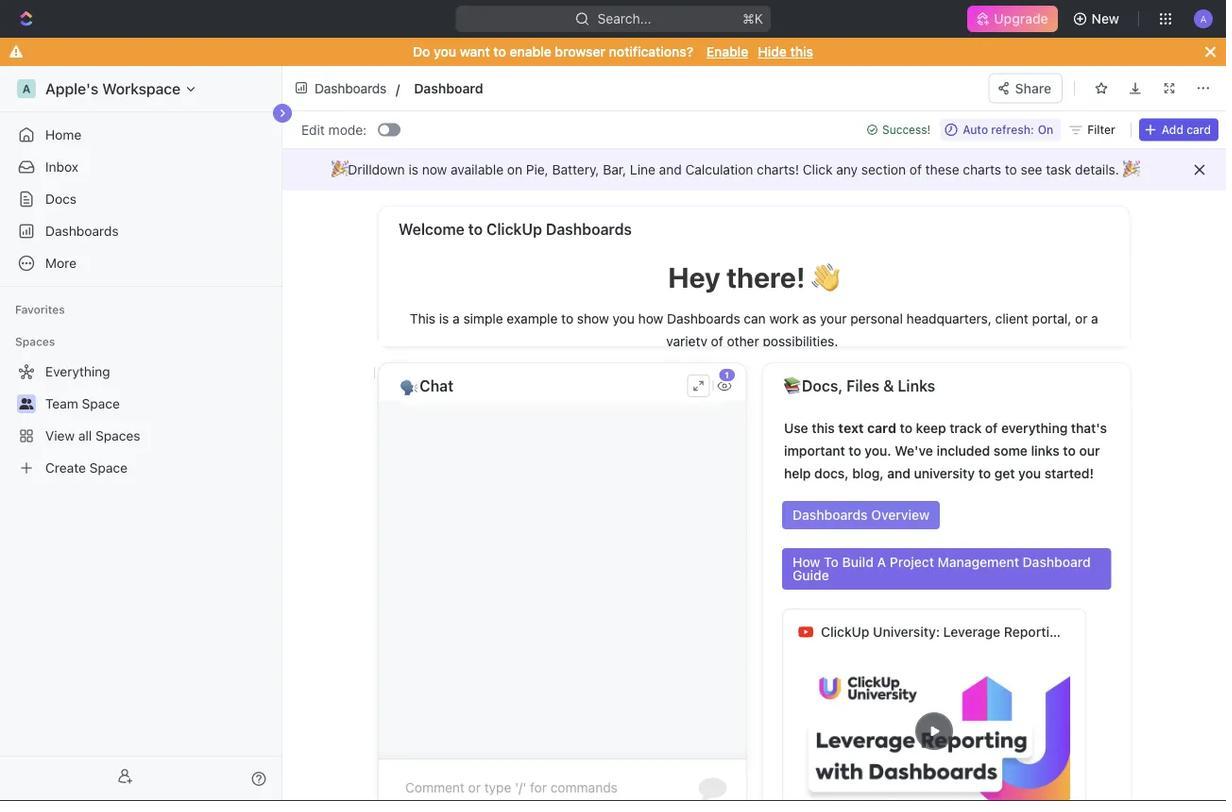 Task type: vqa. For each thing, say whether or not it's contained in the screenshot.
the Set priority image
no



Task type: describe. For each thing, give the bounding box(es) containing it.
you.
[[865, 443, 891, 459]]

any
[[836, 162, 858, 178]]

share
[[1015, 80, 1051, 96]]

search...
[[597, 11, 651, 26]]

want
[[460, 44, 490, 60]]

links
[[898, 377, 935, 395]]

clickup university: leverage reporting with dashboards link
[[821, 610, 1174, 656]]

line
[[630, 162, 655, 178]]

1 horizontal spatial clickup
[[821, 625, 869, 640]]

⌘k
[[742, 11, 763, 26]]

of inside to keep track of everything that's important to you. we've included some links to our help docs, blog, and university to get you started!
[[985, 421, 998, 436]]

0 vertical spatial spaces
[[15, 335, 55, 349]]

card inside button
[[1187, 123, 1211, 136]]

enable
[[706, 44, 748, 60]]

drilldown
[[348, 162, 405, 178]]

or
[[1075, 311, 1088, 327]]

🗣 chat
[[399, 377, 453, 395]]

our
[[1079, 443, 1100, 459]]

dashboards inside 'button'
[[546, 221, 632, 238]]

charts
[[963, 162, 1001, 178]]

clickup logo image
[[1133, 74, 1218, 91]]

dashboards inside this is a simple example to show you how dashboards can work as your personal headquarters, client portal, or a variety of other possibilities.
[[667, 311, 740, 327]]

view all spaces
[[45, 428, 140, 444]]

workspace
[[102, 80, 181, 98]]

docs link
[[8, 184, 274, 214]]

to inside this is a simple example to show you how dashboards can work as your personal headquarters, client portal, or a variety of other possibilities.
[[561, 311, 573, 327]]

user group image
[[19, 399, 34, 410]]

text
[[838, 421, 864, 436]]

more button
[[8, 248, 274, 279]]

share button
[[989, 73, 1063, 103]]

on
[[1038, 123, 1053, 136]]

upgrade
[[994, 11, 1048, 26]]

all
[[78, 428, 92, 444]]

📚
[[783, 377, 798, 395]]

📚 docs, files & links button
[[782, 373, 1112, 400]]

that's
[[1071, 421, 1107, 436]]

view all spaces link
[[8, 421, 270, 451]]

new
[[1092, 11, 1119, 26]]

success!
[[882, 123, 931, 136]]

edit mode:
[[301, 122, 367, 137]]

how
[[792, 555, 820, 571]]

to down text
[[849, 443, 861, 459]]

to right want
[[493, 44, 506, 60]]

reporting
[[1004, 625, 1065, 640]]

team
[[45, 396, 78, 412]]

🗣 chat button
[[398, 373, 703, 400]]

apple's
[[45, 80, 98, 98]]

home
[[45, 127, 81, 143]]

charts!
[[757, 162, 799, 178]]

do you want to enable browser notifications? enable hide this
[[413, 44, 813, 60]]

chat
[[420, 377, 453, 395]]

everything
[[1001, 421, 1068, 436]]

2023
[[1025, 75, 1055, 89]]

🎉 drilldown is now available on pie, battery, bar, line and calculation charts! click any section of these charts to see task details.  🎉 alert
[[282, 149, 1226, 191]]

to left get
[[978, 466, 991, 482]]

with
[[1069, 625, 1095, 640]]

to inside alert
[[1005, 162, 1017, 178]]

nov
[[980, 75, 1003, 89]]

1 a from the left
[[453, 311, 460, 327]]

1
[[725, 370, 729, 380]]

at
[[1058, 75, 1069, 89]]

view
[[45, 428, 75, 444]]

of inside 🎉 drilldown is now available on pie, battery, bar, line and calculation charts! click any section of these charts to see task details.  🎉 alert
[[909, 162, 922, 178]]

details.
[[1075, 162, 1119, 178]]

bar,
[[603, 162, 626, 178]]

files
[[847, 377, 880, 395]]

filter button
[[1065, 119, 1123, 141]]

to
[[824, 555, 839, 571]]

clickup university: leverage reporting with dashboards
[[821, 625, 1174, 640]]

🗣
[[399, 377, 416, 395]]

welcome to clickup dashboards
[[399, 221, 632, 238]]

upgrade link
[[968, 6, 1058, 32]]

more
[[45, 256, 77, 271]]

can
[[744, 311, 766, 327]]

apple's workspace, , element
[[17, 79, 36, 98]]

add card
[[1162, 123, 1211, 136]]

how
[[638, 311, 663, 327]]

university:
[[873, 625, 940, 640]]

how to build a project management dashboard guide
[[792, 555, 1094, 584]]

section
[[861, 162, 906, 178]]

we've
[[895, 443, 933, 459]]

hey
[[668, 261, 720, 294]]

leverage
[[943, 625, 1000, 640]]

and inside 🎉 drilldown is now available on pie, battery, bar, line and calculation charts! click any section of these charts to see task details.  🎉 alert
[[659, 162, 682, 178]]

example
[[507, 311, 558, 327]]

a button
[[1188, 4, 1218, 34]]

management
[[938, 555, 1019, 571]]

create
[[45, 460, 86, 476]]

important
[[784, 443, 845, 459]]

this
[[410, 311, 435, 327]]

guide
[[792, 568, 829, 584]]

clickup inside 'button'
[[486, 221, 542, 238]]



Task type: locate. For each thing, give the bounding box(es) containing it.
headquarters,
[[906, 311, 992, 327]]

click
[[803, 162, 833, 178]]

docs,
[[802, 377, 843, 395]]

sidebar navigation
[[0, 66, 286, 802]]

a up clickup logo
[[1200, 13, 1207, 24]]

1 vertical spatial you
[[613, 311, 635, 327]]

these
[[925, 162, 959, 178]]

space up view all spaces
[[82, 396, 120, 412]]

other
[[727, 334, 759, 349]]

2 a from the left
[[1091, 311, 1098, 327]]

enable
[[510, 44, 551, 60]]

on
[[507, 162, 522, 178]]

spaces down favorites button
[[15, 335, 55, 349]]

a left simple
[[453, 311, 460, 327]]

&
[[883, 377, 894, 395]]

dashboards up mode:
[[315, 80, 386, 96]]

and right the line
[[659, 162, 682, 178]]

🎉 left drilldown
[[331, 162, 344, 178]]

2:59
[[1072, 75, 1099, 89]]

everything
[[45, 364, 110, 380]]

docs,
[[814, 466, 849, 482]]

space inside "link"
[[89, 460, 128, 476]]

client
[[995, 311, 1028, 327]]

project
[[890, 555, 934, 571]]

favorites
[[15, 303, 65, 316]]

a right build
[[877, 555, 886, 571]]

battery,
[[552, 162, 599, 178]]

1 vertical spatial space
[[89, 460, 128, 476]]

1 horizontal spatial 🎉
[[1123, 162, 1136, 178]]

1 🎉 from the left
[[331, 162, 344, 178]]

create space
[[45, 460, 128, 476]]

1 horizontal spatial card
[[1187, 123, 1211, 136]]

1 horizontal spatial dashboards link
[[290, 75, 393, 102]]

a inside "navigation"
[[22, 82, 31, 95]]

1 horizontal spatial is
[[439, 311, 449, 327]]

of right track
[[985, 421, 998, 436]]

nov 17, 2023 at 2:59 pm
[[980, 75, 1120, 89]]

variety
[[666, 334, 707, 349]]

dashboards down the battery,
[[546, 221, 632, 238]]

you right do
[[434, 44, 456, 60]]

track
[[950, 421, 982, 436]]

of left other
[[711, 334, 723, 349]]

tree containing everything
[[8, 357, 274, 484]]

0 horizontal spatial you
[[434, 44, 456, 60]]

a inside how to build a project management dashboard guide
[[877, 555, 886, 571]]

of left these
[[909, 162, 922, 178]]

browser
[[555, 44, 605, 60]]

is inside alert
[[408, 162, 418, 178]]

you inside to keep track of everything that's important to you. we've included some links to our help docs, blog, and university to get you started!
[[1018, 466, 1041, 482]]

spaces right all
[[95, 428, 140, 444]]

to left show
[[561, 311, 573, 327]]

0 vertical spatial card
[[1187, 123, 1211, 136]]

0 vertical spatial is
[[408, 162, 418, 178]]

clickup
[[486, 221, 542, 238], [821, 625, 869, 640]]

a right the or
[[1091, 311, 1098, 327]]

0 horizontal spatial a
[[22, 82, 31, 95]]

0 horizontal spatial spaces
[[15, 335, 55, 349]]

1 vertical spatial dashboards link
[[8, 216, 274, 247]]

keep
[[916, 421, 946, 436]]

0 horizontal spatial is
[[408, 162, 418, 178]]

this is a simple example to show you how dashboards can work as your personal headquarters, client portal, or a variety of other possibilities.
[[410, 311, 1102, 349]]

👋
[[811, 261, 840, 294]]

dashboards link up mode:
[[290, 75, 393, 102]]

a left apple's
[[22, 82, 31, 95]]

docs
[[45, 191, 77, 207]]

tree
[[8, 357, 274, 484]]

dashboards link up more dropdown button
[[8, 216, 274, 247]]

you right get
[[1018, 466, 1041, 482]]

1 horizontal spatial of
[[909, 162, 922, 178]]

0 vertical spatial of
[[909, 162, 922, 178]]

space for team space
[[82, 396, 120, 412]]

home link
[[8, 120, 274, 150]]

clickup down the on
[[486, 221, 542, 238]]

is left now
[[408, 162, 418, 178]]

None text field
[[414, 77, 624, 100]]

to
[[493, 44, 506, 60], [1005, 162, 1017, 178], [468, 221, 483, 238], [561, 311, 573, 327], [900, 421, 912, 436], [849, 443, 861, 459], [1063, 443, 1076, 459], [978, 466, 991, 482]]

mode:
[[328, 122, 367, 137]]

2 horizontal spatial a
[[1200, 13, 1207, 24]]

apple's workspace
[[45, 80, 181, 98]]

you inside this is a simple example to show you how dashboards can work as your personal headquarters, client portal, or a variety of other possibilities.
[[613, 311, 635, 327]]

dashboards inside sidebar "navigation"
[[45, 223, 119, 239]]

auto refresh: on
[[963, 123, 1053, 136]]

available
[[451, 162, 504, 178]]

as
[[802, 311, 816, 327]]

create space link
[[8, 453, 270, 484]]

2 horizontal spatial of
[[985, 421, 998, 436]]

1 vertical spatial this
[[812, 421, 835, 436]]

dashboards right the with
[[1099, 625, 1174, 640]]

dashboards up more
[[45, 223, 119, 239]]

tree inside sidebar "navigation"
[[8, 357, 274, 484]]

and
[[659, 162, 682, 178], [887, 466, 910, 482]]

0 vertical spatial a
[[1200, 13, 1207, 24]]

1 button
[[717, 367, 737, 396]]

0 horizontal spatial 🎉
[[331, 162, 344, 178]]

filter
[[1087, 123, 1115, 136]]

hide
[[758, 44, 787, 60]]

overview
[[871, 508, 929, 523]]

pie,
[[526, 162, 549, 178]]

inbox
[[45, 159, 78, 175]]

everything link
[[8, 357, 270, 387]]

📚 docs, files & links
[[783, 377, 935, 395]]

a
[[1200, 13, 1207, 24], [22, 82, 31, 95], [877, 555, 886, 571]]

0 horizontal spatial and
[[659, 162, 682, 178]]

university
[[914, 466, 975, 482]]

and down we've
[[887, 466, 910, 482]]

add card button
[[1139, 119, 1218, 141]]

🎉 drilldown is now available on pie, battery, bar, line and calculation charts! click any section of these charts to see task details.  🎉
[[331, 162, 1140, 178]]

there!
[[726, 261, 806, 294]]

to left see
[[1005, 162, 1017, 178]]

1 horizontal spatial and
[[887, 466, 910, 482]]

build
[[842, 555, 874, 571]]

blog,
[[852, 466, 884, 482]]

1 horizontal spatial a
[[877, 555, 886, 571]]

0 vertical spatial space
[[82, 396, 120, 412]]

you left how
[[613, 311, 635, 327]]

pm
[[1102, 75, 1120, 89]]

2 vertical spatial a
[[877, 555, 886, 571]]

space
[[82, 396, 120, 412], [89, 460, 128, 476]]

0 horizontal spatial a
[[453, 311, 460, 327]]

to left our
[[1063, 443, 1076, 459]]

is
[[408, 162, 418, 178], [439, 311, 449, 327]]

space down view all spaces
[[89, 460, 128, 476]]

0 vertical spatial clickup
[[486, 221, 542, 238]]

0 vertical spatial you
[[434, 44, 456, 60]]

to right welcome
[[468, 221, 483, 238]]

favorites button
[[8, 298, 73, 321]]

calculation
[[685, 162, 753, 178]]

1 vertical spatial a
[[22, 82, 31, 95]]

team space
[[45, 396, 120, 412]]

add
[[1162, 123, 1183, 136]]

1 vertical spatial spaces
[[95, 428, 140, 444]]

links
[[1031, 443, 1060, 459]]

clickup left university:
[[821, 625, 869, 640]]

dashboards up variety
[[667, 311, 740, 327]]

do
[[413, 44, 430, 60]]

0 vertical spatial dashboards link
[[290, 75, 393, 102]]

show
[[577, 311, 609, 327]]

edit
[[301, 122, 325, 137]]

🎉 right details.
[[1123, 162, 1136, 178]]

1 horizontal spatial you
[[613, 311, 635, 327]]

is right this
[[439, 311, 449, 327]]

0 horizontal spatial card
[[867, 421, 896, 436]]

hey there! 👋
[[668, 261, 840, 294]]

1 horizontal spatial a
[[1091, 311, 1098, 327]]

to up we've
[[900, 421, 912, 436]]

is inside this is a simple example to show you how dashboards can work as your personal headquarters, client portal, or a variety of other possibilities.
[[439, 311, 449, 327]]

this up important
[[812, 421, 835, 436]]

portal,
[[1032, 311, 1071, 327]]

and inside to keep track of everything that's important to you. we've included some links to our help docs, blog, and university to get you started!
[[887, 466, 910, 482]]

dashboards down docs,
[[792, 508, 868, 523]]

0 vertical spatial this
[[790, 44, 813, 60]]

0 vertical spatial and
[[659, 162, 682, 178]]

1 horizontal spatial spaces
[[95, 428, 140, 444]]

0 horizontal spatial of
[[711, 334, 723, 349]]

0 horizontal spatial clickup
[[486, 221, 542, 238]]

this right hide
[[790, 44, 813, 60]]

1 vertical spatial of
[[711, 334, 723, 349]]

2 vertical spatial of
[[985, 421, 998, 436]]

to inside 'button'
[[468, 221, 483, 238]]

1 vertical spatial is
[[439, 311, 449, 327]]

card right add
[[1187, 123, 1211, 136]]

1 vertical spatial card
[[867, 421, 896, 436]]

2 🎉 from the left
[[1123, 162, 1136, 178]]

some
[[994, 443, 1028, 459]]

card up you.
[[867, 421, 896, 436]]

2 vertical spatial you
[[1018, 466, 1041, 482]]

your
[[820, 311, 847, 327]]

spaces inside 'link'
[[95, 428, 140, 444]]

of inside this is a simple example to show you how dashboards can work as your personal headquarters, client portal, or a variety of other possibilities.
[[711, 334, 723, 349]]

to keep track of everything that's important to you. we've included some links to our help docs, blog, and university to get you started!
[[784, 421, 1111, 482]]

space for create space
[[89, 460, 128, 476]]

you
[[434, 44, 456, 60], [613, 311, 635, 327], [1018, 466, 1041, 482]]

a inside dropdown button
[[1200, 13, 1207, 24]]

1 vertical spatial and
[[887, 466, 910, 482]]

0 horizontal spatial dashboards link
[[8, 216, 274, 247]]

personal
[[850, 311, 903, 327]]

17,
[[1006, 75, 1021, 89]]

2 horizontal spatial you
[[1018, 466, 1041, 482]]

included
[[937, 443, 990, 459]]

team space link
[[45, 389, 270, 419]]

1 vertical spatial clickup
[[821, 625, 869, 640]]



